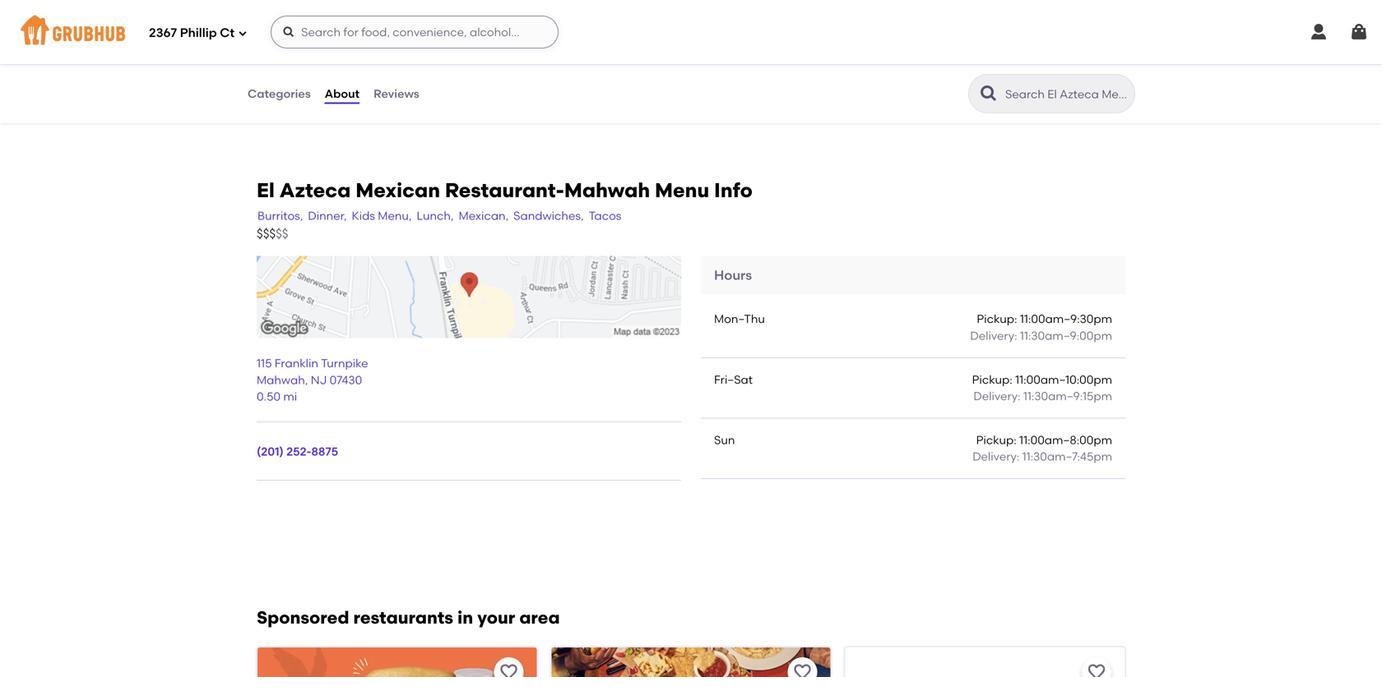 Task type: locate. For each thing, give the bounding box(es) containing it.
delivery: inside pickup: 11:00am–9:30pm delivery: 11:30am–9:00pm
[[970, 329, 1017, 343]]

0 horizontal spatial svg image
[[238, 28, 248, 38]]

3 save this restaurant button from the left
[[1082, 658, 1111, 678]]

categories
[[248, 87, 311, 101]]

wawa logo image
[[257, 648, 537, 678]]

1 horizontal spatial save this restaurant image
[[793, 663, 813, 678]]

pickup: inside pickup: 11:00am–9:30pm delivery: 11:30am–9:00pm
[[977, 312, 1017, 326]]

franklin
[[275, 357, 318, 371]]

pickup: for 11:00am–9:30pm
[[977, 312, 1017, 326]]

1 vertical spatial delivery:
[[974, 390, 1020, 404]]

about
[[325, 87, 360, 101]]

mahwah
[[564, 178, 650, 202], [257, 373, 305, 387]]

delivery: inside pickup: 11:00am–10:00pm delivery: 11:30am–9:15pm
[[974, 390, 1020, 404]]

in
[[457, 608, 473, 629]]

delivery:
[[970, 329, 1017, 343], [974, 390, 1020, 404], [973, 450, 1019, 464]]

0 horizontal spatial save this restaurant image
[[499, 663, 519, 678]]

pickup: left "11:00am–8:00pm"
[[976, 433, 1017, 447]]

dinner, button
[[307, 207, 348, 225]]

0 horizontal spatial svg image
[[1309, 22, 1329, 42]]

dinner,
[[308, 209, 347, 223]]

svg image
[[1309, 22, 1329, 42], [1349, 22, 1369, 42]]

coffee
[[309, 31, 346, 45]]

1 horizontal spatial svg image
[[282, 26, 295, 39]]

svg image right ct
[[238, 28, 248, 38]]

delivery: down the 11:00am–10:00pm
[[974, 390, 1020, 404]]

1 save this restaurant image from the left
[[499, 663, 519, 678]]

svg image right drinks
[[282, 26, 295, 39]]

kids
[[352, 209, 375, 223]]

desserts
[[247, 65, 294, 79]]

search icon image
[[979, 84, 999, 104]]

11:30am–9:15pm
[[1023, 390, 1112, 404]]

fri–sat
[[714, 373, 753, 387]]

2 save this restaurant image from the left
[[793, 663, 813, 678]]

save this restaurant image for wawa logo
[[499, 663, 519, 678]]

252-
[[286, 445, 311, 459]]

1 horizontal spatial svg image
[[1349, 22, 1369, 42]]

sandwiches, button
[[513, 207, 585, 225]]

tacos
[[589, 209, 621, 223]]

mexican, button
[[458, 207, 509, 225]]

sponsored restaurants in your area
[[257, 608, 560, 629]]

delivery: left 11:30am–7:45pm
[[973, 450, 1019, 464]]

0 vertical spatial pickup:
[[977, 312, 1017, 326]]

0 vertical spatial delivery:
[[970, 329, 1017, 343]]

pickup: left the 11:00am–10:00pm
[[972, 373, 1012, 387]]

sponsored
[[257, 608, 349, 629]]

phillip
[[180, 26, 217, 40]]

115 franklin turnpike mahwah , nj 07430 0.50 mi
[[257, 357, 368, 404]]

1 save this restaurant button from the left
[[494, 658, 523, 678]]

burritos, dinner, kids menu, lunch, mexican, sandwiches, tacos
[[257, 209, 621, 223]]

delivery: up pickup: 11:00am–10:00pm delivery: 11:30am–9:15pm
[[970, 329, 1017, 343]]

save this restaurant button
[[494, 658, 523, 678], [788, 658, 817, 678], [1082, 658, 1111, 678]]

11:00am–10:00pm
[[1015, 373, 1112, 387]]

1 svg image from the left
[[1309, 22, 1329, 42]]

ct
[[220, 26, 235, 40]]

2 save this restaurant button from the left
[[788, 658, 817, 678]]

drinks and coffee
[[247, 31, 346, 45]]

menu
[[655, 178, 709, 202]]

pickup: for 11:00am–10:00pm
[[972, 373, 1012, 387]]

2 vertical spatial pickup:
[[976, 433, 1017, 447]]

restaurants
[[353, 608, 453, 629]]

pickup: for 11:00am–8:00pm
[[976, 433, 1017, 447]]

0 horizontal spatial save this restaurant button
[[494, 658, 523, 678]]

(201) 252-8875 button
[[257, 444, 338, 461]]

tab
[[247, 0, 362, 13]]

1 vertical spatial mahwah
[[257, 373, 305, 387]]

sandwiches,
[[513, 209, 584, 223]]

pickup: left '11:00am–9:30pm'
[[977, 312, 1017, 326]]

$$$
[[257, 227, 276, 241]]

,
[[305, 373, 308, 387]]

reviews button
[[373, 64, 420, 123]]

11:30am–9:00pm
[[1020, 329, 1112, 343]]

pickup: inside pickup: 11:00am–10:00pm delivery: 11:30am–9:15pm
[[972, 373, 1012, 387]]

0.50
[[257, 390, 281, 404]]

restaurant-
[[445, 178, 564, 202]]

burritos, button
[[257, 207, 304, 225]]

svg image
[[282, 26, 295, 39], [238, 28, 248, 38]]

1 horizontal spatial save this restaurant button
[[788, 658, 817, 678]]

pickup:
[[977, 312, 1017, 326], [972, 373, 1012, 387], [976, 433, 1017, 447]]

mon–thu
[[714, 312, 765, 326]]

turnpike
[[321, 357, 368, 371]]

1 vertical spatial pickup:
[[972, 373, 1012, 387]]

sun
[[714, 433, 735, 447]]

115
[[257, 357, 272, 371]]

mahwah up mi
[[257, 373, 305, 387]]

el
[[257, 178, 275, 202]]

1 horizontal spatial mahwah
[[564, 178, 650, 202]]

about button
[[324, 64, 360, 123]]

save this restaurant button for wawa logo
[[494, 658, 523, 678]]

lunch,
[[417, 209, 454, 223]]

Search El Azteca Mexican Restaurant-Mahwah search field
[[1004, 86, 1130, 102]]

2 vertical spatial delivery:
[[973, 450, 1019, 464]]

pickup: inside pickup: 11:00am–8:00pm delivery: 11:30am–7:45pm
[[976, 433, 1017, 447]]

2 horizontal spatial save this restaurant button
[[1082, 658, 1111, 678]]

save this restaurant image
[[499, 663, 519, 678], [793, 663, 813, 678]]

save this restaurant button for ihop logo
[[1082, 658, 1111, 678]]

0 horizontal spatial mahwah
[[257, 373, 305, 387]]

save this restaurant image
[[1087, 663, 1106, 678]]

delivery: inside pickup: 11:00am–8:00pm delivery: 11:30am–7:45pm
[[973, 450, 1019, 464]]

mahwah up 'tacos'
[[564, 178, 650, 202]]

drinks
[[247, 31, 281, 45]]



Task type: describe. For each thing, give the bounding box(es) containing it.
save this restaurant button for chili's logo
[[788, 658, 817, 678]]

tacos button
[[588, 207, 622, 225]]

info
[[714, 178, 753, 202]]

pickup: 11:00am–9:30pm delivery: 11:30am–9:00pm
[[970, 312, 1112, 343]]

2 svg image from the left
[[1349, 22, 1369, 42]]

mahwah inside 115 franklin turnpike mahwah , nj 07430 0.50 mi
[[257, 373, 305, 387]]

your
[[477, 608, 515, 629]]

menu,
[[378, 209, 412, 223]]

area
[[519, 608, 560, 629]]

11:00am–8:00pm
[[1019, 433, 1112, 447]]

save this restaurant image for chili's logo
[[793, 663, 813, 678]]

kids menu, button
[[351, 207, 413, 225]]

mi
[[283, 390, 297, 404]]

2367 phillip ct
[[149, 26, 235, 40]]

reviews
[[374, 87, 419, 101]]

2367
[[149, 26, 177, 40]]

drinks and coffee tab
[[247, 29, 362, 46]]

desserts tab
[[247, 63, 362, 80]]

delivery: for 11:00am–8:00pm
[[973, 450, 1019, 464]]

mexican,
[[459, 209, 509, 223]]

mexican
[[356, 178, 440, 202]]

hours
[[714, 268, 752, 284]]

$$$$$
[[257, 227, 288, 241]]

chili's logo image
[[551, 648, 831, 678]]

ihop logo image
[[845, 648, 1125, 678]]

el azteca mexican restaurant-mahwah menu info
[[257, 178, 753, 202]]

delivery: for 11:00am–10:00pm
[[974, 390, 1020, 404]]

categories button
[[247, 64, 312, 123]]

lunch, button
[[416, 207, 455, 225]]

11:00am–9:30pm
[[1020, 312, 1112, 326]]

pickup: 11:00am–10:00pm delivery: 11:30am–9:15pm
[[972, 373, 1112, 404]]

burritos,
[[257, 209, 303, 223]]

delivery: for 11:00am–9:30pm
[[970, 329, 1017, 343]]

07430
[[330, 373, 362, 387]]

nj
[[311, 373, 327, 387]]

beef soup image
[[1005, 0, 1129, 64]]

11:30am–7:45pm
[[1022, 450, 1112, 464]]

8875
[[311, 445, 338, 459]]

pickup: 11:00am–8:00pm delivery: 11:30am–7:45pm
[[973, 433, 1112, 464]]

and
[[284, 31, 306, 45]]

0 vertical spatial mahwah
[[564, 178, 650, 202]]

Search for food, convenience, alcohol... search field
[[271, 16, 559, 49]]

main navigation navigation
[[0, 0, 1382, 64]]

azteca
[[279, 178, 351, 202]]

(201) 252-8875
[[257, 445, 338, 459]]

(201)
[[257, 445, 284, 459]]



Task type: vqa. For each thing, say whether or not it's contained in the screenshot.
the right Mahwah
yes



